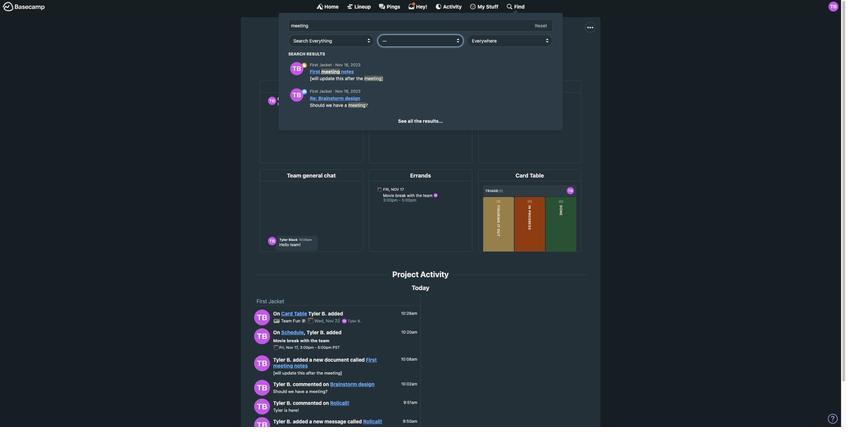 Task type: vqa. For each thing, say whether or not it's contained in the screenshot.


Task type: locate. For each thing, give the bounding box(es) containing it.
2 new from the top
[[313, 419, 323, 425]]

for search image for re:
[[302, 89, 307, 95]]

a
[[345, 102, 347, 108], [309, 357, 312, 363], [306, 389, 308, 395], [309, 419, 312, 425]]

0 vertical spatial [will
[[310, 76, 318, 81]]

added down 17,
[[293, 357, 308, 363]]

new left message
[[313, 419, 323, 425]]

on
[[273, 311, 280, 317], [273, 330, 280, 336]]

activity up today
[[420, 270, 449, 279]]

this up the first jacket · nov 16, 2023 re: brainstorm design should we have a meeting ?
[[336, 76, 344, 81]]

meeting down re: brainstorm design link
[[348, 102, 366, 108]]

should up "is"
[[273, 389, 287, 395]]

0 horizontal spatial rollcall! link
[[330, 400, 349, 406]]

activity inside main element
[[443, 3, 462, 9]]

activity
[[443, 3, 462, 9], [420, 270, 449, 279]]

brainstorm down meeting]
[[330, 382, 357, 388]]

1 for search image from the top
[[302, 63, 307, 68]]

2 16, from the top
[[344, 89, 349, 94]]

0 horizontal spatial rollcall!
[[330, 400, 349, 406]]

tyler up wed,
[[308, 311, 321, 317]]

should
[[310, 102, 325, 108], [273, 389, 287, 395]]

b. down break
[[287, 357, 292, 363]]

b. for tyler b. added a new message called rollcall!
[[287, 419, 292, 425]]

b. for tyler b.
[[358, 319, 361, 324]]

have
[[333, 102, 343, 108], [295, 389, 305, 395]]

0 vertical spatial nov 16, 2023 element
[[335, 62, 361, 67]]

0 vertical spatial design
[[345, 95, 360, 101]]

jacket
[[416, 30, 449, 43], [319, 62, 332, 67], [319, 89, 332, 94], [268, 299, 284, 305]]

1 vertical spatial called
[[347, 419, 362, 425]]

commented down "should we have a meeting?"
[[293, 400, 322, 406]]

1 horizontal spatial rollcall! link
[[363, 419, 382, 425]]

0 horizontal spatial should
[[273, 389, 287, 395]]

1 vertical spatial on
[[323, 400, 329, 406]]

[will update this after the meeting]
[[273, 371, 342, 376]]

16, for notes
[[344, 62, 349, 67]]

first for first jacket
[[257, 299, 267, 305]]

1 vertical spatial after
[[306, 371, 316, 376]]

tyler for tyler b.
[[348, 319, 357, 324]]

jacket inside first jacket let's create the first jacket of the company! i am thinking rabits and strips and colors! a lot of colors!
[[416, 30, 449, 43]]

the left ] in the left of the page
[[356, 76, 363, 81]]

brainstorm right re:
[[318, 95, 344, 101]]

tyler up "should we have a meeting?"
[[273, 382, 285, 388]]

new down the "-"
[[313, 357, 323, 363]]

0 vertical spatial we
[[326, 102, 332, 108]]

0 vertical spatial on
[[273, 311, 280, 317]]

project
[[392, 270, 419, 279]]

tyler left "is"
[[273, 408, 283, 413]]

meeting down fri,
[[273, 363, 293, 369]]

a left meeting?
[[306, 389, 308, 395]]

results
[[307, 51, 325, 56]]

1 vertical spatial rollcall! link
[[363, 419, 382, 425]]

a down tyler b. commented on rollcall!
[[309, 419, 312, 425]]

find
[[514, 3, 525, 9]]

nov down the first
[[335, 62, 343, 67]]

2023 down jacket
[[351, 62, 361, 67]]

tyler b. added a new document called
[[273, 357, 366, 363]]

home link
[[317, 3, 339, 10]]

1 16, from the top
[[344, 62, 349, 67]]

16, inside the first jacket · nov 16, 2023 first meeting notes [will update this after the meeting ]
[[344, 62, 349, 67]]

b. for tyler b. commented on brainstorm design
[[287, 382, 292, 388]]

0 vertical spatial commented
[[293, 382, 322, 388]]

0 vertical spatial rollcall!
[[330, 400, 349, 406]]

schedule
[[281, 330, 304, 336]]

and left strips
[[451, 45, 460, 51]]

tyler is here!
[[273, 408, 299, 413]]

·
[[333, 62, 334, 67], [333, 89, 334, 94]]

2023 for notes
[[351, 62, 361, 67]]

1 vertical spatial rollcall!
[[363, 419, 382, 425]]

0 vertical spatial have
[[333, 102, 343, 108]]

rollcall!
[[330, 400, 349, 406], [363, 419, 382, 425]]

notes down the first
[[341, 69, 354, 74]]

rollcall! link for tyler b. added a new message called
[[363, 419, 382, 425]]

meeting inside first meeting notes
[[273, 363, 293, 369]]

1 vertical spatial new
[[313, 419, 323, 425]]

none reset field inside main element
[[532, 22, 551, 30]]

a down 3:00pm
[[309, 357, 312, 363]]

2 2023 from the top
[[351, 89, 361, 94]]

9:51am
[[404, 401, 417, 406]]

1 vertical spatial notes
[[294, 363, 308, 369]]

1 horizontal spatial rollcall!
[[363, 419, 382, 425]]

with
[[300, 338, 309, 344]]

1 horizontal spatial of
[[520, 45, 525, 51]]

2 and from the left
[[476, 45, 485, 51]]

b. right 22
[[358, 319, 361, 324]]

16, up re: brainstorm design link
[[344, 89, 349, 94]]

1 horizontal spatial notes
[[341, 69, 354, 74]]

Search for… search field
[[288, 20, 553, 32]]

first jacket · nov 16, 2023 first meeting notes [will update this after the meeting ]
[[310, 62, 383, 81]]

nov left 17,
[[286, 346, 293, 350]]

0 vertical spatial called
[[350, 357, 365, 363]]

b. for tyler b. added a new document called
[[287, 357, 292, 363]]

16, for design
[[344, 89, 349, 94]]

None reset field
[[532, 22, 551, 30]]

my stuff
[[478, 3, 498, 9]]

called
[[350, 357, 365, 363], [347, 419, 362, 425]]

tyler b. commented on rollcall!
[[273, 400, 349, 406]]

the right all
[[414, 118, 422, 124]]

new
[[313, 357, 323, 363], [313, 419, 323, 425]]

1 vertical spatial on
[[273, 330, 280, 336]]

a down re: brainstorm design link
[[345, 102, 347, 108]]

2 on from the top
[[273, 330, 280, 336]]

pings
[[387, 3, 400, 9]]

on left card
[[273, 311, 280, 317]]

jacket for first jacket
[[268, 299, 284, 305]]

for search image
[[302, 63, 307, 68], [302, 89, 307, 95]]

design
[[345, 95, 360, 101], [358, 382, 375, 388]]

0 horizontal spatial this
[[298, 371, 305, 376]]

colors! left a
[[486, 45, 502, 51]]

nov up re: brainstorm design link
[[335, 89, 343, 94]]

nov 16, 2023 element up re: brainstorm design link
[[335, 89, 361, 94]]

hey! button
[[408, 2, 427, 10]]

b. up team
[[320, 330, 325, 336]]

brainstorm inside the first jacket · nov 16, 2023 re: brainstorm design should we have a meeting ?
[[318, 95, 344, 101]]

nov 16, 2023 element for design
[[335, 89, 361, 94]]

0 vertical spatial update
[[320, 76, 335, 81]]

1 nov 16, 2023 element from the top
[[335, 62, 361, 67]]

tyler black image inside main element
[[290, 89, 303, 102]]

jacket up re: brainstorm design link
[[319, 89, 332, 94]]

update up re: brainstorm design link
[[320, 76, 335, 81]]

meeting?
[[309, 389, 328, 395]]

new for message
[[313, 419, 323, 425]]

meeting inside the first jacket · nov 16, 2023 re: brainstorm design should we have a meeting ?
[[348, 102, 366, 108]]

first for first meeting notes
[[366, 357, 377, 363]]

22
[[335, 319, 340, 324]]

nov inside the first jacket · nov 16, 2023 first meeting notes [will update this after the meeting ]
[[335, 62, 343, 67]]

let's
[[299, 45, 311, 51]]

first for first jacket · nov 16, 2023 re: brainstorm design should we have a meeting ?
[[310, 89, 318, 94]]

should we have a meeting?
[[273, 389, 328, 395]]

update up "should we have a meeting?"
[[282, 371, 296, 376]]

· inside the first jacket · nov 16, 2023 re: brainstorm design should we have a meeting ?
[[333, 89, 334, 94]]

after up the first jacket · nov 16, 2023 re: brainstorm design should we have a meeting ?
[[345, 76, 355, 81]]

a for tyler b. added a new message called rollcall!
[[309, 419, 312, 425]]

called right document
[[350, 357, 365, 363]]

meeting]
[[324, 371, 342, 376]]

have inside the first jacket · nov 16, 2023 re: brainstorm design should we have a meeting ?
[[333, 102, 343, 108]]

b. up "should we have a meeting?"
[[287, 382, 292, 388]]

movie break with the team link
[[273, 338, 329, 344]]

1 on from the top
[[273, 311, 280, 317]]

1 vertical spatial have
[[295, 389, 305, 395]]

0 vertical spatial notes
[[341, 69, 354, 74]]

wed, nov 22
[[314, 319, 341, 324]]

0 vertical spatial this
[[336, 76, 344, 81]]

10:28am
[[401, 311, 417, 316]]

0 horizontal spatial colors!
[[486, 45, 502, 51]]

10:08am element
[[401, 357, 417, 362]]

on up movie
[[273, 330, 280, 336]]

1 horizontal spatial update
[[320, 76, 335, 81]]

on for on card table tyler b. added
[[273, 311, 280, 317]]

after
[[345, 76, 355, 81], [306, 371, 316, 376]]

on card table tyler b. added
[[273, 311, 343, 317]]

0 vertical spatial activity
[[443, 3, 462, 9]]

tyler black image for tyler b. added
[[254, 310, 270, 326]]

16,
[[344, 62, 349, 67], [344, 89, 349, 94]]

2 commented from the top
[[293, 400, 322, 406]]

[will inside the first jacket · nov 16, 2023 first meeting notes [will update this after the meeting ]
[[310, 76, 318, 81]]

5:00pm
[[318, 346, 332, 350]]

on up meeting?
[[323, 382, 329, 388]]

0 horizontal spatial of
[[364, 45, 369, 51]]

the inside the movie break with the team fri, nov 17, 3:00pm -     5:00pm pst
[[311, 338, 318, 344]]

2 on from the top
[[323, 400, 329, 406]]

2023 down the first jacket · nov 16, 2023 first meeting notes [will update this after the meeting ]
[[351, 89, 361, 94]]

added up 22
[[328, 311, 343, 317]]

jacket up card
[[268, 299, 284, 305]]

after down tyler b. added a new document called
[[306, 371, 316, 376]]

on for rollcall!
[[323, 400, 329, 406]]

1 colors! from the left
[[486, 45, 502, 51]]

jacket inside the first jacket · nov 16, 2023 first meeting notes [will update this after the meeting ]
[[319, 62, 332, 67]]

tyler black image
[[829, 2, 839, 12], [290, 62, 303, 75], [254, 329, 270, 345], [254, 356, 270, 372]]

10:02am element
[[401, 382, 417, 387]]

jacket up thinking
[[416, 30, 449, 43]]

find button
[[506, 3, 525, 10]]

update
[[320, 76, 335, 81], [282, 371, 296, 376]]

called for message
[[347, 419, 362, 425]]

1 vertical spatial commented
[[293, 400, 322, 406]]

the
[[328, 45, 336, 51], [370, 45, 378, 51], [356, 76, 363, 81], [414, 118, 422, 124], [311, 338, 318, 344], [317, 371, 323, 376]]

17,
[[294, 346, 299, 350]]

1 horizontal spatial have
[[333, 102, 343, 108]]

0 vertical spatial for search image
[[302, 63, 307, 68]]

1 horizontal spatial colors!
[[526, 45, 542, 51]]

tyler down fri,
[[273, 357, 285, 363]]

design inside the first jacket · nov 16, 2023 re: brainstorm design should we have a meeting ?
[[345, 95, 360, 101]]

first inside first jacket let's create the first jacket of the company! i am thinking rabits and strips and colors! a lot of colors!
[[392, 30, 414, 43]]

1 vertical spatial update
[[282, 371, 296, 376]]

1 horizontal spatial after
[[345, 76, 355, 81]]

we inside the first jacket · nov 16, 2023 re: brainstorm design should we have a meeting ?
[[326, 102, 332, 108]]

[will up re:
[[310, 76, 318, 81]]

0 vertical spatial brainstorm
[[318, 95, 344, 101]]

1 new from the top
[[313, 357, 323, 363]]

nov 16, 2023 element down the first
[[335, 62, 361, 67]]

0 vertical spatial new
[[313, 357, 323, 363]]

for search image for first
[[302, 63, 307, 68]]

we up the "here!"
[[288, 389, 294, 395]]

0 horizontal spatial notes
[[294, 363, 308, 369]]

activity link
[[435, 3, 462, 10]]

0 vertical spatial after
[[345, 76, 355, 81]]

tyler down "is"
[[273, 419, 285, 425]]

thinking
[[416, 45, 435, 51]]

of right 'lot'
[[520, 45, 525, 51]]

colors!
[[486, 45, 502, 51], [526, 45, 542, 51]]

brainstorm
[[318, 95, 344, 101], [330, 382, 357, 388]]

0 vertical spatial rollcall! link
[[330, 400, 349, 406]]

my stuff button
[[470, 3, 498, 10]]

the inside the first jacket · nov 16, 2023 first meeting notes [will update this after the meeting ]
[[356, 76, 363, 81]]

pings button
[[379, 3, 400, 10]]

1 vertical spatial 16,
[[344, 89, 349, 94]]

1 horizontal spatial and
[[476, 45, 485, 51]]

0 vertical spatial should
[[310, 102, 325, 108]]

1 vertical spatial for search image
[[302, 89, 307, 95]]

first inside the first jacket · nov 16, 2023 re: brainstorm design should we have a meeting ?
[[310, 89, 318, 94]]

tyler
[[308, 311, 321, 317], [348, 319, 357, 324], [307, 330, 319, 336], [273, 357, 285, 363], [273, 382, 285, 388], [273, 400, 285, 406], [273, 408, 283, 413], [273, 419, 285, 425]]

we down re: brainstorm design link
[[326, 102, 332, 108]]

jacket down results on the left top of page
[[319, 62, 332, 67]]

rollcall! link
[[330, 400, 349, 406], [363, 419, 382, 425]]

home
[[324, 3, 339, 9]]

0 vertical spatial 2023
[[351, 62, 361, 67]]

0 horizontal spatial update
[[282, 371, 296, 376]]

1 2023 from the top
[[351, 62, 361, 67]]

2 for search image from the top
[[302, 89, 307, 95]]

notes inside first meeting notes
[[294, 363, 308, 369]]

have down re: brainstorm design link
[[333, 102, 343, 108]]

b. down tyler is here! on the bottom of page
[[287, 419, 292, 425]]

1 of from the left
[[364, 45, 369, 51]]

1 commented from the top
[[293, 382, 322, 388]]

0 vertical spatial ·
[[333, 62, 334, 67]]

of
[[364, 45, 369, 51], [520, 45, 525, 51]]

and
[[451, 45, 460, 51], [476, 45, 485, 51]]

1 vertical spatial brainstorm
[[330, 382, 357, 388]]

1 vertical spatial 2023
[[351, 89, 361, 94]]

here!
[[289, 408, 299, 413]]

2023 inside the first jacket · nov 16, 2023 re: brainstorm design should we have a meeting ?
[[351, 89, 361, 94]]

and right strips
[[476, 45, 485, 51]]

16, down the first
[[344, 62, 349, 67]]

jacket inside the first jacket · nov 16, 2023 re: brainstorm design should we have a meeting ?
[[319, 89, 332, 94]]

tyler right 22
[[348, 319, 357, 324]]

tyler up "is"
[[273, 400, 285, 406]]

1 vertical spatial ·
[[333, 89, 334, 94]]

1 vertical spatial [will
[[273, 371, 281, 376]]

colors! right 'lot'
[[526, 45, 542, 51]]

2 · from the top
[[333, 89, 334, 94]]

1 vertical spatial nov 16, 2023 element
[[335, 89, 361, 94]]

meeting down results on the left top of page
[[321, 69, 340, 74]]

1 horizontal spatial should
[[310, 102, 325, 108]]

first inside first meeting notes
[[366, 357, 377, 363]]

tyler black image
[[290, 89, 303, 102], [254, 310, 270, 326], [342, 319, 347, 324], [254, 381, 270, 396], [254, 399, 270, 415], [254, 418, 270, 428]]

have up tyler b. commented on rollcall!
[[295, 389, 305, 395]]

on down meeting?
[[323, 400, 329, 406]]

0 vertical spatial 16,
[[344, 62, 349, 67]]

1 horizontal spatial [will
[[310, 76, 318, 81]]

nov 16, 2023 element
[[335, 62, 361, 67], [335, 89, 361, 94]]

first jacket · nov 16, 2023 re: brainstorm design should we have a meeting ?
[[310, 89, 368, 108]]

0 horizontal spatial and
[[451, 45, 460, 51]]

this
[[336, 76, 344, 81], [298, 371, 305, 376]]

1 horizontal spatial we
[[326, 102, 332, 108]]

the up the "-"
[[311, 338, 318, 344]]

16, inside the first jacket · nov 16, 2023 re: brainstorm design should we have a meeting ?
[[344, 89, 349, 94]]

commented for brainstorm design
[[293, 382, 322, 388]]

commented up "should we have a meeting?"
[[293, 382, 322, 388]]

activity left my
[[443, 3, 462, 9]]

tyler black image for tyler b. commented on brainstorm design
[[254, 381, 270, 396]]

called right message
[[347, 419, 362, 425]]

1 · from the top
[[333, 62, 334, 67]]

i
[[404, 45, 405, 51]]

0 vertical spatial on
[[323, 382, 329, 388]]

this up "should we have a meeting?"
[[298, 371, 305, 376]]

this inside the first jacket · nov 16, 2023 first meeting notes [will update this after the meeting ]
[[336, 76, 344, 81]]

notes up [will update this after the meeting]
[[294, 363, 308, 369]]

of right jacket
[[364, 45, 369, 51]]

my
[[478, 3, 485, 9]]

2023 inside the first jacket · nov 16, 2023 first meeting notes [will update this after the meeting ]
[[351, 62, 361, 67]]

1 on from the top
[[323, 382, 329, 388]]

b. up tyler is here! on the bottom of page
[[287, 400, 292, 406]]

rollcall! link for tyler b. commented on
[[330, 400, 349, 406]]

notes
[[341, 69, 354, 74], [294, 363, 308, 369]]

0 horizontal spatial after
[[306, 371, 316, 376]]

0 horizontal spatial we
[[288, 389, 294, 395]]

[will down fri,
[[273, 371, 281, 376]]

· inside the first jacket · nov 16, 2023 first meeting notes [will update this after the meeting ]
[[333, 62, 334, 67]]

should down re:
[[310, 102, 325, 108]]

1 horizontal spatial this
[[336, 76, 344, 81]]

meeting
[[321, 69, 340, 74], [364, 76, 382, 81], [348, 102, 366, 108], [273, 363, 293, 369]]

rabits
[[436, 45, 449, 51]]

2 nov 16, 2023 element from the top
[[335, 89, 361, 94]]



Task type: describe. For each thing, give the bounding box(es) containing it.
first
[[338, 45, 347, 51]]

tyler right ,
[[307, 330, 319, 336]]

table
[[294, 311, 307, 317]]

tyler b.
[[347, 319, 361, 324]]

the down first meeting notes
[[317, 371, 323, 376]]

9:51am element
[[404, 401, 417, 406]]

tyler b. added a new message called rollcall!
[[273, 419, 382, 425]]

9:50am
[[403, 419, 417, 424]]

lineup link
[[347, 3, 371, 10]]

tyler black image for tyler b. added a new message called rollcall!
[[254, 418, 270, 428]]

nov inside the first jacket · nov 16, 2023 re: brainstorm design should we have a meeting ?
[[335, 89, 343, 94]]

team
[[319, 338, 329, 344]]

jacket for first jacket · nov 16, 2023 re: brainstorm design should we have a meeting ?
[[319, 89, 332, 94]]

1 vertical spatial should
[[273, 389, 287, 395]]

strips
[[461, 45, 475, 51]]

3:00pm
[[300, 346, 314, 350]]

10:20am
[[401, 330, 417, 335]]

project activity
[[392, 270, 449, 279]]

notes inside the first jacket · nov 16, 2023 first meeting notes [will update this after the meeting ]
[[341, 69, 354, 74]]

switch accounts image
[[3, 2, 45, 12]]

lot
[[509, 45, 519, 51]]

a inside the first jacket · nov 16, 2023 re: brainstorm design should we have a meeting ?
[[345, 102, 347, 108]]

1 vertical spatial this
[[298, 371, 305, 376]]

lineup
[[355, 3, 371, 9]]

0 horizontal spatial [will
[[273, 371, 281, 376]]

see all the results… link
[[398, 118, 443, 124]]

jacket for first jacket let's create the first jacket of the company! i am thinking rabits and strips and colors! a lot of colors!
[[416, 30, 449, 43]]

-
[[315, 346, 317, 350]]

on for brainstorm
[[323, 382, 329, 388]]

on schedule ,       tyler b. added
[[273, 330, 342, 336]]

jacket for first jacket · nov 16, 2023 first meeting notes [will update this after the meeting ]
[[319, 62, 332, 67]]

1 and from the left
[[451, 45, 460, 51]]

today
[[412, 285, 429, 292]]

tyler for tyler b. added a new document called
[[273, 357, 285, 363]]

re:
[[310, 95, 317, 101]]

card table link
[[281, 311, 307, 317]]

fri,
[[279, 346, 285, 350]]

first jacket let's create the first jacket of the company! i am thinking rabits and strips and colors! a lot of colors!
[[299, 30, 542, 51]]

update inside the first jacket · nov 16, 2023 first meeting notes [will update this after the meeting ]
[[320, 76, 335, 81]]

nov inside the movie break with the team fri, nov 17, 3:00pm -     5:00pm pst
[[286, 346, 293, 350]]

2 colors! from the left
[[526, 45, 542, 51]]

hey!
[[416, 3, 427, 9]]

first meeting notes
[[273, 357, 377, 369]]

schedule link
[[281, 330, 304, 336]]

1 vertical spatial activity
[[420, 270, 449, 279]]

on for on schedule ,       tyler b. added
[[273, 330, 280, 336]]

see
[[398, 118, 407, 124]]

the left company!
[[370, 45, 378, 51]]

create
[[312, 45, 327, 51]]

am
[[407, 45, 414, 51]]

jacket
[[348, 45, 363, 51]]

nov 16, 2023 element for notes
[[335, 62, 361, 67]]

9:50am element
[[403, 419, 417, 424]]

b. up wed, nov 22
[[322, 311, 327, 317]]

2 of from the left
[[520, 45, 525, 51]]

message
[[325, 419, 346, 425]]

brainstorm design link
[[330, 382, 375, 388]]

tyler for tyler b. commented on rollcall!
[[273, 400, 285, 406]]

nov left 22
[[326, 319, 334, 324]]

10:02am
[[401, 382, 417, 387]]

a for should we have a meeting?
[[306, 389, 308, 395]]

first for first jacket · nov 16, 2023 first meeting notes [will update this after the meeting ]
[[310, 62, 318, 67]]

card
[[281, 311, 293, 317]]

a for tyler b. added a new document called
[[309, 357, 312, 363]]

added down the "here!"
[[293, 419, 308, 425]]

pst
[[333, 346, 340, 350]]

added down 22
[[326, 330, 342, 336]]

wed,
[[314, 319, 325, 324]]

meeting up ?
[[364, 76, 382, 81]]

· for meeting
[[333, 62, 334, 67]]

10:08am
[[401, 357, 417, 362]]

commented for rollcall!
[[293, 400, 322, 406]]

team
[[281, 319, 292, 324]]

first jacket
[[257, 299, 284, 305]]

1 vertical spatial we
[[288, 389, 294, 395]]

]
[[382, 76, 383, 81]]

is
[[284, 408, 287, 413]]

tyler black image for tyler b. commented on rollcall!
[[254, 399, 270, 415]]

2023 for design
[[351, 89, 361, 94]]

results…
[[423, 118, 443, 124]]

company!
[[379, 45, 403, 51]]

first meeting notes link
[[273, 357, 377, 369]]

1 vertical spatial design
[[358, 382, 375, 388]]

tyler for tyler is here!
[[273, 408, 283, 413]]

should inside the first jacket · nov 16, 2023 re: brainstorm design should we have a meeting ?
[[310, 102, 325, 108]]

search
[[288, 51, 306, 56]]

main element
[[0, 0, 841, 130]]

0 horizontal spatial have
[[295, 389, 305, 395]]

a
[[504, 45, 507, 51]]

search results
[[288, 51, 325, 56]]

stuff
[[486, 3, 498, 9]]

movie
[[273, 338, 286, 344]]

new for document
[[313, 357, 323, 363]]

re: brainstorm design link
[[310, 95, 360, 101]]

,
[[304, 330, 305, 336]]

10:28am element
[[401, 311, 417, 316]]

see all the results…
[[398, 118, 443, 124]]

tyler for tyler b. added a new message called rollcall!
[[273, 419, 285, 425]]

tyler b. commented on brainstorm design
[[273, 382, 375, 388]]

team fun
[[281, 319, 302, 324]]

all
[[408, 118, 413, 124]]

b. for tyler b. commented on rollcall!
[[287, 400, 292, 406]]

after inside the first jacket · nov 16, 2023 first meeting notes [will update this after the meeting ]
[[345, 76, 355, 81]]

the left the first
[[328, 45, 336, 51]]

break
[[287, 338, 299, 344]]

?
[[366, 102, 368, 108]]

first for first jacket let's create the first jacket of the company! i am thinking rabits and strips and colors! a lot of colors!
[[392, 30, 414, 43]]

tyler for tyler b. commented on brainstorm design
[[273, 382, 285, 388]]

document
[[325, 357, 349, 363]]

· for brainstorm
[[333, 89, 334, 94]]

10:20am element
[[401, 330, 417, 335]]

first jacket link
[[257, 299, 284, 305]]

called for document
[[350, 357, 365, 363]]

fun
[[293, 319, 300, 324]]

movie break with the team fri, nov 17, 3:00pm -     5:00pm pst
[[273, 338, 340, 350]]



